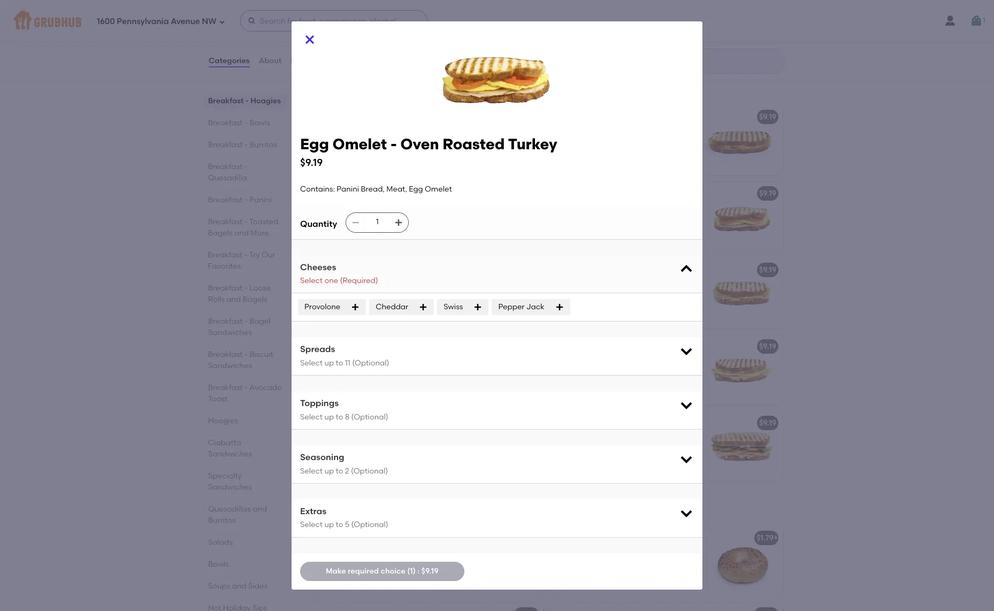 Task type: vqa. For each thing, say whether or not it's contained in the screenshot.
"$9.19" for Egg Omelet - Spicy Bacon image
yes



Task type: locate. For each thing, give the bounding box(es) containing it.
breakfast up quesadilla
[[208, 162, 243, 171]]

seasoning select up to 2 (optional)
[[300, 452, 388, 476]]

breakfast down rolls
[[208, 317, 243, 326]]

1 to from the top
[[336, 359, 343, 368]]

egg omelet - cali style cheesy turkey and bacon image
[[463, 412, 543, 481]]

1 horizontal spatial bagel
[[337, 534, 358, 543]]

1 horizontal spatial style
[[623, 418, 641, 428]]

- inside breakfast - avocado toast
[[245, 383, 248, 392]]

jack, for bacon,
[[621, 357, 641, 366]]

2 to from the top
[[336, 413, 343, 422]]

jack, inside the contains: pepper jack, panini bread, creamy chipotle, applewood smoked bacon, salsa, egg omelet
[[381, 357, 401, 366]]

to
[[336, 359, 343, 368], [336, 413, 343, 422], [336, 467, 343, 476], [336, 521, 343, 530]]

breakfast - bagel sandwiches tab
[[208, 316, 283, 338]]

breakfast up favorites
[[208, 251, 243, 260]]

up inside seasoning select up to 2 (optional)
[[325, 467, 334, 476]]

breakfast inside breakfast - bagel sandwiches
[[208, 317, 243, 326]]

breakfast for breakfast - hoagies tab
[[208, 96, 244, 105]]

to inside seasoning select up to 2 (optional)
[[336, 467, 343, 476]]

- inside the breakfast - loose rolls and bagels
[[245, 284, 248, 293]]

salsa, down chipotle,
[[375, 379, 397, 388]]

to left 2
[[336, 467, 343, 476]]

make required choice (1) : $9.19
[[326, 567, 439, 576]]

bowls up "breakfast - burritos" tab in the left top of the page
[[250, 118, 270, 127]]

jack, for applewood
[[381, 357, 401, 366]]

select down spreads
[[300, 359, 323, 368]]

(optional) for extras
[[352, 521, 389, 530]]

to left 8
[[336, 413, 343, 422]]

pepper up jalapenos,
[[593, 357, 619, 366]]

smoked
[[316, 138, 346, 147], [600, 368, 629, 377], [316, 379, 346, 388], [633, 455, 663, 464], [316, 466, 346, 475]]

egg omelet - sausage patty image
[[703, 258, 783, 328]]

select inside seasoning select up to 2 (optional)
[[300, 467, 323, 476]]

breakfast inside the breakfast - loose rolls and bagels
[[208, 284, 243, 293]]

1 style from the left
[[383, 418, 401, 428]]

bacon, down chipotle,
[[348, 379, 373, 388]]

5 select from the top
[[300, 521, 323, 530]]

select down seasoning
[[300, 467, 323, 476]]

1 horizontal spatial tomato,
[[639, 444, 669, 454]]

(optional) up chipotle,
[[352, 359, 390, 368]]

0 vertical spatial breakfast - toasted bagels and more
[[208, 217, 279, 238]]

bagel down 5
[[337, 534, 358, 543]]

to left 11
[[336, 359, 343, 368]]

bacon,
[[348, 138, 373, 147], [631, 368, 657, 377], [348, 379, 373, 388], [665, 455, 690, 464], [348, 466, 373, 475]]

pennsylvania
[[117, 16, 169, 26]]

bacon, down egg omelet - cali style turkey and bacon ranch
[[665, 455, 690, 464]]

0 horizontal spatial style
[[383, 418, 401, 428]]

roasted inside the contains: fresh salsa, egg omelet, tortilla, oven roasted turkey
[[366, 24, 396, 33]]

contains: inside contains: panini bread, applewood smoked bacon, egg omelet
[[316, 127, 351, 136]]

to inside 'toppings select up to 8 (optional)'
[[336, 413, 343, 422]]

select for cheeses
[[300, 276, 323, 285]]

breakfast for the breakfast - toasted bagels and more tab
[[208, 217, 243, 226]]

0 horizontal spatial omelet,
[[414, 13, 443, 22]]

contains: for egg omelet - spicy bacon image
[[556, 357, 591, 366]]

tomato, down egg omelet - cali style turkey and bacon ranch
[[639, 444, 669, 454]]

breakfast for breakfast - quesadilla tab
[[208, 162, 243, 171]]

omelet,
[[414, 13, 443, 22], [659, 280, 688, 290]]

0 vertical spatial omelet,
[[414, 13, 443, 22]]

up up plain
[[325, 521, 334, 530]]

everything bagel
[[556, 534, 618, 543]]

wheat classic roll image
[[463, 603, 543, 611]]

2 vertical spatial bagels
[[422, 503, 461, 516]]

to for extras
[[336, 521, 343, 530]]

select
[[300, 276, 323, 285], [300, 359, 323, 368], [300, 413, 323, 422], [300, 467, 323, 476], [300, 521, 323, 530]]

breakfast up breakfast - burritos
[[208, 118, 243, 127]]

0 vertical spatial more
[[251, 229, 269, 238]]

up for seasoning
[[325, 467, 334, 476]]

quantity
[[300, 219, 337, 229]]

breakfast inside breakfast - quesadilla
[[208, 162, 243, 171]]

egg omelet - honey smoked turkey image
[[703, 182, 783, 251]]

0 vertical spatial salsa,
[[374, 13, 396, 22]]

roasted for egg omelet - oven roasted turkey $9.19
[[443, 135, 505, 153]]

to for toppings
[[336, 413, 343, 422]]

0 horizontal spatial bowls
[[208, 560, 229, 569]]

1 vertical spatial hoagies
[[208, 417, 238, 426]]

make
[[326, 567, 346, 576]]

1 cali from the left
[[366, 418, 381, 428]]

1 up from the top
[[325, 359, 334, 368]]

egg omelet - ham image
[[463, 182, 543, 251]]

and inside the breakfast - loose rolls and bagels
[[227, 295, 241, 304]]

burritos down breakfast - bowls tab
[[250, 140, 277, 149]]

$1.79 +
[[517, 534, 539, 543], [757, 534, 779, 543]]

0 horizontal spatial spinach,
[[348, 455, 380, 464]]

smoked inside contains: panini bread, applewood smoked bacon, egg omelet
[[316, 138, 346, 147]]

0 horizontal spatial breakfast - toasted bagels and more
[[208, 217, 279, 238]]

0 horizontal spatial bacon
[[440, 342, 464, 351]]

0 horizontal spatial jack,
[[381, 357, 401, 366]]

2 vertical spatial roasted
[[387, 265, 418, 274]]

8
[[345, 413, 350, 422]]

1600
[[97, 16, 115, 26]]

1 horizontal spatial $1.79
[[757, 534, 774, 543]]

1 vertical spatial ranch
[[556, 444, 580, 454]]

select inside 'toppings select up to 8 (optional)'
[[300, 413, 323, 422]]

oven for egg omelet - oven roasted turkey $9.19
[[401, 135, 439, 153]]

2 vertical spatial oven
[[366, 265, 386, 274]]

more up plain bagel image
[[488, 503, 517, 516]]

1 horizontal spatial $1.79 +
[[757, 534, 779, 543]]

spinach,
[[348, 455, 380, 464], [556, 455, 588, 464]]

cheddar
[[376, 303, 409, 312]]

1 vertical spatial toasted
[[374, 503, 419, 516]]

chipotle
[[407, 342, 438, 351]]

cheese,
[[370, 444, 400, 454]]

contains: for the egg omelet - spicy turkey & egg image
[[316, 13, 351, 22]]

contains: inside the contains: provolone, panini bread, ranch dressing, meat, tomato, spinach, applewood smoked bacon, egg omelet
[[556, 434, 591, 443]]

hoagies tab
[[208, 415, 283, 427]]

+ for plain bagel
[[534, 534, 539, 543]]

sandwiches down specialty
[[208, 483, 252, 492]]

1 vertical spatial bagels
[[243, 295, 267, 304]]

applewood inside contains: pepper jack, panini bread, applewood smoked bacon, jalapenos, egg omelet
[[556, 368, 598, 377]]

breakfast - avocado toast tab
[[208, 382, 283, 405]]

1 horizontal spatial omelet,
[[659, 280, 688, 290]]

omelet inside the contains: provolone, panini bread, ranch dressing, meat, tomato, spinach, applewood smoked bacon, egg omelet
[[572, 466, 599, 475]]

egg omelet - cali style cheesy turkey and bacon
[[316, 418, 498, 428]]

1 sandwiches from the top
[[208, 328, 252, 337]]

2 cali from the left
[[606, 418, 621, 428]]

bread, inside contains: panini bread, egg omelet, sausage patty
[[617, 280, 641, 290]]

breakfast - try our favorites
[[208, 251, 276, 271]]

applewood inside contains: panini bread, applewood smoked bacon, egg omelet
[[403, 127, 445, 136]]

soups and sides
[[208, 582, 268, 591]]

$9.19 for egg omelet - spicy bacon image
[[760, 342, 777, 351]]

select down toppings
[[300, 413, 323, 422]]

2 $1.79 from the left
[[757, 534, 774, 543]]

4 sandwiches from the top
[[208, 483, 252, 492]]

(optional) for spreads
[[352, 359, 390, 368]]

breakfast up breakfast - bowls
[[208, 96, 244, 105]]

(optional) right 5
[[352, 521, 389, 530]]

bacon, inside contains: cheddar, panini bread, veggie cream cheese, meat, tomato, spinach, applewood smoked bacon, egg omelet
[[348, 466, 373, 475]]

contains: cheddar, panini bread, veggie cream cheese, meat, tomato, spinach, applewood smoked bacon, egg omelet
[[316, 434, 437, 475]]

breakfast down breakfast - panini at the left top of page
[[208, 217, 243, 226]]

plain
[[316, 534, 335, 543]]

0 horizontal spatial cali
[[366, 418, 381, 428]]

egg omelet - cali style turkey and bacon ranch image
[[703, 412, 783, 481]]

breakfast inside breakfast - try our favorites
[[208, 251, 243, 260]]

0 horizontal spatial +
[[534, 534, 539, 543]]

(optional) right 2
[[351, 467, 388, 476]]

sandwiches down ciabatta
[[208, 450, 252, 459]]

1 $1.79 + from the left
[[517, 534, 539, 543]]

2 horizontal spatial pepper
[[593, 357, 619, 366]]

breakfast - panini
[[208, 195, 272, 205]]

style up provolone,
[[623, 418, 641, 428]]

pepper up chipotle,
[[353, 357, 379, 366]]

breakfast inside breakfast - avocado toast
[[208, 383, 243, 392]]

select inside 'cheeses select one (required)'
[[300, 276, 323, 285]]

breakfast down breakfast - bowls
[[208, 140, 243, 149]]

our
[[262, 251, 276, 260]]

1 jack, from the left
[[381, 357, 401, 366]]

1 vertical spatial burritos
[[208, 516, 236, 525]]

bacon, down "cream"
[[348, 466, 373, 475]]

toasted
[[250, 217, 279, 226], [374, 503, 419, 516]]

bread,
[[377, 127, 401, 136], [361, 185, 385, 194], [377, 204, 401, 213], [617, 204, 641, 213], [377, 280, 401, 290], [617, 280, 641, 290], [427, 357, 451, 366], [667, 357, 691, 366], [413, 434, 437, 443], [657, 434, 681, 443]]

$1.79 + for everything bagel
[[757, 534, 779, 543]]

0 horizontal spatial more
[[251, 229, 269, 238]]

select for spreads
[[300, 359, 323, 368]]

omelet, inside the contains: fresh salsa, egg omelet, tortilla, oven roasted turkey
[[414, 13, 443, 22]]

salsa,
[[374, 13, 396, 22], [375, 379, 397, 388]]

breakfast inside breakfast - biscuit sandwiches
[[208, 350, 243, 359]]

0 vertical spatial roasted
[[366, 24, 396, 33]]

0 horizontal spatial tomato,
[[316, 455, 346, 464]]

1 spinach, from the left
[[348, 455, 380, 464]]

tab
[[208, 603, 283, 611]]

turkey inside egg omelet - oven roasted turkey $9.19
[[508, 135, 558, 153]]

1 horizontal spatial bagels
[[243, 295, 267, 304]]

egg inside the contains: pepper jack, panini bread, creamy chipotle, applewood smoked bacon, salsa, egg omelet
[[398, 379, 412, 388]]

breakfast up rolls
[[208, 284, 243, 293]]

spinach, down "cream"
[[348, 455, 380, 464]]

nw
[[202, 16, 217, 26]]

4 to from the top
[[336, 521, 343, 530]]

roasted for egg omelet - oven roasted turkey
[[387, 265, 418, 274]]

egg omelet - applewood smoked bacon image
[[463, 105, 543, 175]]

pepper left jack
[[499, 303, 525, 312]]

0 vertical spatial oven
[[344, 24, 364, 33]]

hoagies up breakfast - bowls tab
[[251, 96, 281, 105]]

pepper inside contains: pepper jack, panini bread, applewood smoked bacon, jalapenos, egg omelet
[[593, 357, 619, 366]]

1 + from the left
[[534, 534, 539, 543]]

favorites
[[208, 262, 241, 271]]

roasted inside egg omelet - oven roasted turkey $9.19
[[443, 135, 505, 153]]

2 + from the left
[[774, 534, 779, 543]]

pepper
[[499, 303, 525, 312], [353, 357, 379, 366], [593, 357, 619, 366]]

omelet
[[333, 135, 387, 153], [391, 138, 418, 147], [425, 185, 452, 194], [333, 189, 360, 198], [316, 215, 344, 224], [556, 215, 583, 224], [333, 265, 360, 274], [316, 291, 344, 300], [333, 342, 360, 351], [414, 379, 441, 388], [614, 379, 642, 388], [333, 418, 360, 428], [572, 418, 600, 428], [391, 466, 418, 475], [572, 466, 599, 475]]

contains: inside contains: cheddar, panini bread, veggie cream cheese, meat, tomato, spinach, applewood smoked bacon, egg omelet
[[316, 434, 351, 443]]

breakfast - biscuit sandwiches
[[208, 350, 274, 371]]

2 horizontal spatial oven
[[401, 135, 439, 153]]

avenue
[[171, 16, 200, 26]]

(optional) up 'cheddar,'
[[351, 413, 389, 422]]

select down cheeses
[[300, 276, 323, 285]]

contains: inside contains: pepper jack, panini bread, applewood smoked bacon, jalapenos, egg omelet
[[556, 357, 591, 366]]

hoagies
[[251, 96, 281, 105], [208, 417, 238, 426]]

and
[[235, 229, 249, 238], [227, 295, 241, 304], [458, 418, 472, 428], [668, 418, 683, 428], [463, 503, 485, 516], [253, 505, 267, 514], [232, 582, 247, 591]]

- inside breakfast - try our favorites
[[245, 251, 248, 260]]

contains: for the egg omelet - ham image
[[316, 204, 351, 213]]

2 horizontal spatial bacon
[[685, 418, 708, 428]]

breakfast up 5
[[309, 503, 364, 516]]

$1.79 for everything bagel
[[757, 534, 774, 543]]

egg
[[398, 13, 412, 22], [300, 135, 329, 153], [375, 138, 389, 147], [409, 185, 423, 194], [316, 189, 331, 198], [425, 204, 439, 213], [665, 204, 679, 213], [316, 265, 331, 274], [425, 280, 439, 290], [643, 280, 657, 290], [316, 342, 331, 351], [398, 379, 412, 388], [599, 379, 613, 388], [316, 418, 331, 428], [556, 418, 571, 428], [375, 466, 389, 475], [556, 466, 570, 475]]

3 up from the top
[[325, 467, 334, 476]]

bagel for plain bagel
[[337, 534, 358, 543]]

to inside spreads select up to 11 (optional)
[[336, 359, 343, 368]]

1 vertical spatial omelet,
[[659, 280, 688, 290]]

bagels inside the breakfast - loose rolls and bagels
[[243, 295, 267, 304]]

1 vertical spatial salsa,
[[375, 379, 397, 388]]

bowls up soups
[[208, 560, 229, 569]]

sandwiches up breakfast - avocado toast
[[208, 361, 252, 371]]

sandwiches up breakfast - biscuit sandwiches
[[208, 328, 252, 337]]

1 vertical spatial more
[[488, 503, 517, 516]]

$9.19 for the egg omelet - sausage patty image
[[760, 265, 777, 274]]

bagels inside tab
[[208, 229, 233, 238]]

up inside 'toppings select up to 8 (optional)'
[[325, 413, 334, 422]]

egg omelet - spicy bacon image
[[703, 335, 783, 405]]

0 horizontal spatial hoagies
[[208, 417, 238, 426]]

bagels
[[208, 229, 233, 238], [243, 295, 267, 304], [422, 503, 461, 516]]

egg inside egg omelet - oven roasted turkey $9.19
[[300, 135, 329, 153]]

style for turkey
[[623, 418, 641, 428]]

Input item quantity number field
[[366, 213, 389, 232]]

bacon, up egg omelet - cali style turkey and bacon ranch
[[631, 368, 657, 377]]

0 horizontal spatial pepper
[[353, 357, 379, 366]]

3 to from the top
[[336, 467, 343, 476]]

4 up from the top
[[325, 521, 334, 530]]

breakfast for breakfast - panini tab
[[208, 195, 243, 205]]

1 vertical spatial oven
[[401, 135, 439, 153]]

bacon
[[440, 342, 464, 351], [474, 418, 498, 428], [685, 418, 708, 428]]

(required)
[[340, 276, 378, 285]]

breakfast up toast
[[208, 383, 243, 392]]

egg inside contains: pepper jack, panini bread, applewood smoked bacon, jalapenos, egg omelet
[[599, 379, 613, 388]]

bagel
[[250, 317, 271, 326], [337, 534, 358, 543], [597, 534, 618, 543]]

1 horizontal spatial bowls
[[250, 118, 270, 127]]

(1)
[[408, 567, 416, 576]]

0 horizontal spatial $1.79
[[517, 534, 534, 543]]

0 vertical spatial tomato,
[[639, 444, 669, 454]]

up down seasoning
[[325, 467, 334, 476]]

required
[[348, 567, 379, 576]]

0 vertical spatial toasted
[[250, 217, 279, 226]]

pepper inside the contains: pepper jack, panini bread, creamy chipotle, applewood smoked bacon, salsa, egg omelet
[[353, 357, 379, 366]]

0 horizontal spatial bagel
[[250, 317, 271, 326]]

$9.19 inside button
[[760, 112, 777, 121]]

0 vertical spatial bowls
[[250, 118, 270, 127]]

2 jack, from the left
[[621, 357, 641, 366]]

bagel right everything
[[597, 534, 618, 543]]

up up creamy
[[325, 359, 334, 368]]

to left 5
[[336, 521, 343, 530]]

turkey for egg omelet - oven roasted turkey
[[420, 265, 444, 274]]

(optional) inside extras select up to 5 (optional)
[[352, 521, 389, 530]]

1 horizontal spatial +
[[774, 534, 779, 543]]

cali up provolone,
[[606, 418, 621, 428]]

2 $1.79 + from the left
[[757, 534, 779, 543]]

fresh
[[353, 13, 372, 22]]

1 horizontal spatial cali
[[606, 418, 621, 428]]

style left cheesy
[[383, 418, 401, 428]]

breakfast down breakfast - bagel sandwiches
[[208, 350, 243, 359]]

0 horizontal spatial ranch
[[556, 444, 580, 454]]

0 horizontal spatial toasted
[[250, 217, 279, 226]]

contains: for the egg omelet - sausage patty image
[[556, 280, 591, 290]]

bagel for everything bagel
[[597, 534, 618, 543]]

1 select from the top
[[300, 276, 323, 285]]

omelet, inside contains: panini bread, egg omelet, sausage patty
[[659, 280, 688, 290]]

3 select from the top
[[300, 413, 323, 422]]

1 horizontal spatial jack,
[[621, 357, 641, 366]]

1 vertical spatial tomato,
[[316, 455, 346, 464]]

1 horizontal spatial more
[[488, 503, 517, 516]]

2 up from the top
[[325, 413, 334, 422]]

tortilla,
[[316, 24, 343, 33]]

0 horizontal spatial burritos
[[208, 516, 236, 525]]

(optional) inside spreads select up to 11 (optional)
[[352, 359, 390, 368]]

style for cheesy
[[383, 418, 401, 428]]

0 horizontal spatial $1.79 +
[[517, 534, 539, 543]]

bacon, inside the contains: pepper jack, panini bread, creamy chipotle, applewood smoked bacon, salsa, egg omelet
[[348, 379, 373, 388]]

hoagies up ciabatta
[[208, 417, 238, 426]]

egg omelet - spicy turkey & egg image
[[463, 0, 543, 60]]

specialty sandwiches tab
[[208, 471, 283, 493]]

meat, inside the contains: provolone, panini bread, ranch dressing, meat, tomato, spinach, applewood smoked bacon, egg omelet
[[616, 444, 637, 454]]

1 horizontal spatial ranch
[[710, 418, 734, 428]]

bread, inside the contains: pepper jack, panini bread, creamy chipotle, applewood smoked bacon, salsa, egg omelet
[[427, 357, 451, 366]]

quesadilla
[[208, 173, 247, 183]]

1 horizontal spatial oven
[[366, 265, 386, 274]]

(optional) for seasoning
[[351, 467, 388, 476]]

contains: for the egg omelet - oven roasted turkey image
[[316, 280, 351, 290]]

0 vertical spatial bagels
[[208, 229, 233, 238]]

up down toppings
[[325, 413, 334, 422]]

1 horizontal spatial bacon
[[474, 418, 498, 428]]

2 spinach, from the left
[[556, 455, 588, 464]]

$9.19
[[760, 112, 777, 121], [300, 156, 323, 169], [760, 189, 777, 198], [760, 265, 777, 274], [760, 342, 777, 351], [760, 418, 777, 428], [422, 567, 439, 576]]

contains: inside contains: panini bread, egg omelet, sausage patty
[[556, 280, 591, 290]]

egg inside contains: panini bread, applewood smoked bacon, egg omelet
[[375, 138, 389, 147]]

more inside tab
[[251, 229, 269, 238]]

cheddar,
[[353, 434, 387, 443]]

to inside extras select up to 5 (optional)
[[336, 521, 343, 530]]

egg omelet - cali style turkey and bacon ranch
[[556, 418, 734, 428]]

tomato,
[[639, 444, 669, 454], [316, 455, 346, 464]]

select inside extras select up to 5 (optional)
[[300, 521, 323, 530]]

spinach, down dressing,
[[556, 455, 588, 464]]

0 vertical spatial burritos
[[250, 140, 277, 149]]

oven for egg omelet - oven roasted turkey
[[366, 265, 386, 274]]

oven inside egg omelet - oven roasted turkey $9.19
[[401, 135, 439, 153]]

4 select from the top
[[300, 467, 323, 476]]

1 horizontal spatial spinach,
[[556, 455, 588, 464]]

1 vertical spatial bowls
[[208, 560, 229, 569]]

$9.19 for egg omelet - cali style turkey and bacon ranch image
[[760, 418, 777, 428]]

toppings
[[300, 398, 339, 409]]

select down extras
[[300, 521, 323, 530]]

0 horizontal spatial oven
[[344, 24, 364, 33]]

to for spreads
[[336, 359, 343, 368]]

bowls
[[250, 118, 270, 127], [208, 560, 229, 569]]

tomato, down veggie
[[316, 455, 346, 464]]

spreads
[[300, 344, 335, 355]]

1 horizontal spatial hoagies
[[251, 96, 281, 105]]

cali up 'cheddar,'
[[366, 418, 381, 428]]

breakfast for breakfast - avocado toast tab
[[208, 383, 243, 392]]

svg image
[[304, 33, 316, 46], [395, 218, 403, 227], [679, 262, 694, 277], [351, 303, 360, 312], [419, 303, 428, 312], [474, 303, 483, 312], [556, 303, 564, 312], [679, 398, 694, 413]]

egg omelet - oven roasted turkey $9.19
[[300, 135, 558, 169]]

bacon, up egg omelet - ham
[[348, 138, 373, 147]]

plain bagel image
[[463, 527, 543, 596]]

turkey for egg omelet - oven roasted turkey $9.19
[[508, 135, 558, 153]]

burritos down quesadillas
[[208, 516, 236, 525]]

pepper for contains: pepper jack, panini bread, applewood smoked bacon, jalapenos, egg omelet
[[593, 357, 619, 366]]

more up try
[[251, 229, 269, 238]]

1 horizontal spatial breakfast - toasted bagels and more
[[309, 503, 517, 516]]

cheeses select one (required)
[[300, 262, 378, 285]]

up inside spreads select up to 11 (optional)
[[325, 359, 334, 368]]

breakfast - loose rolls and bagels tab
[[208, 283, 283, 305]]

2 horizontal spatial bagel
[[597, 534, 618, 543]]

2 style from the left
[[623, 418, 641, 428]]

1 horizontal spatial burritos
[[250, 140, 277, 149]]

turkey
[[397, 24, 421, 33], [508, 135, 558, 153], [420, 265, 444, 274], [432, 418, 456, 428], [643, 418, 667, 428]]

panini inside the contains: provolone, panini bread, ranch dressing, meat, tomato, spinach, applewood smoked bacon, egg omelet
[[633, 434, 655, 443]]

1 vertical spatial roasted
[[443, 135, 505, 153]]

quesadillas and burritos tab
[[208, 504, 283, 526]]

0 vertical spatial hoagies
[[251, 96, 281, 105]]

bagel down breakfast - loose rolls and bagels tab
[[250, 317, 271, 326]]

2 select from the top
[[300, 359, 323, 368]]

2 sandwiches from the top
[[208, 361, 252, 371]]

jack,
[[381, 357, 401, 366], [621, 357, 641, 366]]

breakfast down quesadilla
[[208, 195, 243, 205]]

salsa, right fresh
[[374, 13, 396, 22]]

contains: panini bread, meat, egg omelet
[[300, 185, 452, 194], [316, 204, 439, 224], [556, 204, 679, 224], [316, 280, 439, 300]]

bacon, inside the contains: provolone, panini bread, ranch dressing, meat, tomato, spinach, applewood smoked bacon, egg omelet
[[665, 455, 690, 464]]

up
[[325, 359, 334, 368], [325, 413, 334, 422], [325, 467, 334, 476], [325, 521, 334, 530]]

more
[[251, 229, 269, 238], [488, 503, 517, 516]]

ciabatta
[[208, 439, 241, 448]]

1 $1.79 from the left
[[517, 534, 534, 543]]

svg image
[[971, 14, 984, 27], [248, 17, 256, 25], [219, 18, 225, 25], [352, 218, 360, 227], [679, 344, 694, 359], [679, 452, 694, 467], [679, 506, 694, 521]]

contains: inside the contains: pepper jack, panini bread, creamy chipotle, applewood smoked bacon, salsa, egg omelet
[[316, 357, 351, 366]]

patty
[[590, 291, 609, 300]]

0 horizontal spatial bagels
[[208, 229, 233, 238]]



Task type: describe. For each thing, give the bounding box(es) containing it.
burritos for breakfast - burritos
[[250, 140, 277, 149]]

sides
[[248, 582, 268, 591]]

pepper jack
[[499, 303, 545, 312]]

specialty
[[208, 472, 242, 481]]

breakfast for "breakfast - burritos" tab in the left top of the page
[[208, 140, 243, 149]]

to for seasoning
[[336, 467, 343, 476]]

spreads select up to 11 (optional)
[[300, 344, 390, 368]]

breakfast - burritos
[[208, 140, 277, 149]]

extras select up to 5 (optional)
[[300, 506, 389, 530]]

contains: for egg omelet - cali style cheesy turkey and bacon image
[[316, 434, 351, 443]]

$1.79 + for plain bagel
[[517, 534, 539, 543]]

breakfast - quesadilla
[[208, 162, 248, 183]]

biscuit image
[[703, 603, 783, 611]]

up for spreads
[[325, 359, 334, 368]]

cali for turkey
[[606, 418, 621, 428]]

cali for cheesy
[[366, 418, 381, 428]]

ciabatta sandwiches
[[208, 439, 252, 459]]

specialty sandwiches
[[208, 472, 252, 492]]

1 horizontal spatial toasted
[[374, 503, 419, 516]]

reviews
[[291, 56, 321, 65]]

- inside breakfast - biscuit sandwiches
[[245, 350, 248, 359]]

svg image inside 1 button
[[971, 14, 984, 27]]

tomato, inside the contains: provolone, panini bread, ranch dressing, meat, tomato, spinach, applewood smoked bacon, egg omelet
[[639, 444, 669, 454]]

applewood inside the contains: pepper jack, panini bread, creamy chipotle, applewood smoked bacon, salsa, egg omelet
[[382, 368, 424, 377]]

biscuit
[[250, 350, 274, 359]]

(optional) for toppings
[[351, 413, 389, 422]]

soups
[[208, 582, 230, 591]]

ciabatta sandwiches tab
[[208, 437, 283, 460]]

- inside egg omelet - oven roasted turkey $9.19
[[391, 135, 397, 153]]

avocado
[[250, 383, 282, 392]]

egg omelet - oven roasted turkey image
[[463, 258, 543, 328]]

breakfast - panini tab
[[208, 194, 283, 206]]

up for toppings
[[325, 413, 334, 422]]

ham
[[366, 189, 384, 198]]

rolls
[[208, 295, 225, 304]]

+ for everything bagel
[[774, 534, 779, 543]]

creamy
[[316, 368, 346, 377]]

breakfast - loose rolls and bagels
[[208, 284, 271, 304]]

chipotle,
[[347, 368, 381, 377]]

applewood inside contains: cheddar, panini bread, veggie cream cheese, meat, tomato, spinach, applewood smoked bacon, egg omelet
[[382, 455, 423, 464]]

breakfast for breakfast - loose rolls and bagels tab
[[208, 284, 243, 293]]

bread, inside the contains: provolone, panini bread, ranch dressing, meat, tomato, spinach, applewood smoked bacon, egg omelet
[[657, 434, 681, 443]]

contains: pepper jack, panini bread, applewood smoked bacon, jalapenos, egg omelet
[[556, 357, 691, 388]]

1 button
[[971, 11, 986, 31]]

contains: panini bread, egg omelet, sausage patty
[[556, 280, 688, 300]]

about
[[259, 56, 282, 65]]

applewood inside the contains: provolone, panini bread, ranch dressing, meat, tomato, spinach, applewood smoked bacon, egg omelet
[[590, 455, 632, 464]]

breakfast - quesadilla tab
[[208, 161, 283, 184]]

egg omelet - southwest chipotle bacon image
[[463, 335, 543, 405]]

contains: panini bread, applewood smoked bacon, egg omelet button
[[310, 105, 543, 175]]

$9.19 for "egg omelet - egg" image
[[760, 112, 777, 121]]

meat, inside contains: cheddar, panini bread, veggie cream cheese, meat, tomato, spinach, applewood smoked bacon, egg omelet
[[402, 444, 422, 454]]

2
[[345, 467, 349, 476]]

bacon, inside contains: pepper jack, panini bread, applewood smoked bacon, jalapenos, egg omelet
[[631, 368, 657, 377]]

salsa, inside the contains: pepper jack, panini bread, creamy chipotle, applewood smoked bacon, salsa, egg omelet
[[375, 379, 397, 388]]

bacon, inside contains: panini bread, applewood smoked bacon, egg omelet
[[348, 138, 373, 147]]

panini inside tab
[[250, 195, 272, 205]]

breakfast for breakfast - biscuit sandwiches tab
[[208, 350, 243, 359]]

burritos for quesadillas and burritos
[[208, 516, 236, 525]]

bread, inside contains: panini bread, applewood smoked bacon, egg omelet
[[377, 127, 401, 136]]

11
[[345, 359, 351, 368]]

1 vertical spatial breakfast - toasted bagels and more
[[309, 503, 517, 516]]

quesadillas
[[208, 505, 251, 514]]

breakfast - toasted bagels and more inside tab
[[208, 217, 279, 238]]

breakfast for breakfast - try our favorites tab
[[208, 251, 243, 260]]

about button
[[258, 42, 282, 80]]

contains: pepper jack, panini bread, creamy chipotle, applewood smoked bacon, salsa, egg omelet
[[316, 357, 451, 388]]

3 sandwiches from the top
[[208, 450, 252, 459]]

5
[[345, 521, 350, 530]]

loose
[[250, 284, 271, 293]]

omelet inside contains: panini bread, applewood smoked bacon, egg omelet
[[391, 138, 418, 147]]

breakfast - bowls
[[208, 118, 270, 127]]

bowls inside tab
[[208, 560, 229, 569]]

contains: for egg omelet - cali style turkey and bacon ranch image
[[556, 434, 591, 443]]

breakfast - try our favorites tab
[[208, 250, 283, 272]]

one
[[325, 276, 338, 285]]

:
[[418, 567, 420, 576]]

breakfast - avocado toast
[[208, 383, 282, 404]]

breakfast - hoagies tab
[[208, 95, 283, 107]]

2 horizontal spatial bagels
[[422, 503, 461, 516]]

cream
[[343, 444, 369, 454]]

breakfast - toasted bagels and more tab
[[208, 216, 283, 239]]

bread, inside contains: pepper jack, panini bread, applewood smoked bacon, jalapenos, egg omelet
[[667, 357, 691, 366]]

soups and sides tab
[[208, 581, 283, 592]]

$9.19 for egg omelet - honey smoked turkey image
[[760, 189, 777, 198]]

sandwiches inside breakfast - bagel sandwiches
[[208, 328, 252, 337]]

extras
[[300, 506, 327, 517]]

panini inside contains: panini bread, applewood smoked bacon, egg omelet
[[353, 127, 375, 136]]

breakfast - biscuit sandwiches tab
[[208, 349, 283, 372]]

panini inside contains: cheddar, panini bread, veggie cream cheese, meat, tomato, spinach, applewood smoked bacon, egg omelet
[[389, 434, 411, 443]]

$9.19 button
[[550, 105, 783, 175]]

contains: for egg omelet - southwest chipotle bacon image
[[316, 357, 351, 366]]

provolone
[[305, 303, 341, 312]]

contains: fresh salsa, egg omelet, tortilla, oven roasted turkey button
[[310, 0, 543, 60]]

panini inside the contains: pepper jack, panini bread, creamy chipotle, applewood smoked bacon, salsa, egg omelet
[[403, 357, 425, 366]]

main navigation navigation
[[0, 0, 995, 42]]

- inside breakfast - bagel sandwiches
[[245, 317, 248, 326]]

veggie
[[316, 444, 341, 454]]

salads tab
[[208, 537, 283, 548]]

$9.19 inside egg omelet - oven roasted turkey $9.19
[[300, 156, 323, 169]]

southwest
[[366, 342, 405, 351]]

egg inside the contains: fresh salsa, egg omelet, tortilla, oven roasted turkey
[[398, 13, 412, 22]]

sandwiches inside breakfast - biscuit sandwiches
[[208, 361, 252, 371]]

spinach, inside the contains: provolone, panini bread, ranch dressing, meat, tomato, spinach, applewood smoked bacon, egg omelet
[[556, 455, 588, 464]]

egg inside the contains: provolone, panini bread, ranch dressing, meat, tomato, spinach, applewood smoked bacon, egg omelet
[[556, 466, 570, 475]]

0 vertical spatial ranch
[[710, 418, 734, 428]]

select for toppings
[[300, 413, 323, 422]]

turkey for egg omelet - cali style turkey and bacon ranch
[[643, 418, 667, 428]]

sausage
[[556, 291, 588, 300]]

1 horizontal spatial pepper
[[499, 303, 525, 312]]

egg inside contains: panini bread, egg omelet, sausage patty
[[643, 280, 657, 290]]

egg inside contains: cheddar, panini bread, veggie cream cheese, meat, tomato, spinach, applewood smoked bacon, egg omelet
[[375, 466, 389, 475]]

bagel inside breakfast - bagel sandwiches
[[250, 317, 271, 326]]

omelet inside egg omelet - oven roasted turkey $9.19
[[333, 135, 387, 153]]

select for extras
[[300, 521, 323, 530]]

toppings select up to 8 (optional)
[[300, 398, 389, 422]]

seasoning
[[300, 452, 345, 463]]

tomato, inside contains: cheddar, panini bread, veggie cream cheese, meat, tomato, spinach, applewood smoked bacon, egg omelet
[[316, 455, 346, 464]]

reviews button
[[290, 42, 321, 80]]

cheeses
[[300, 262, 336, 272]]

smoked inside the contains: provolone, panini bread, ranch dressing, meat, tomato, spinach, applewood smoked bacon, egg omelet
[[633, 455, 663, 464]]

pepper for contains: pepper jack, panini bread, creamy chipotle, applewood smoked bacon, salsa, egg omelet
[[353, 357, 379, 366]]

bowls inside tab
[[250, 118, 270, 127]]

smoked inside contains: pepper jack, panini bread, applewood smoked bacon, jalapenos, egg omelet
[[600, 368, 629, 377]]

everything bagel image
[[703, 527, 783, 596]]

1
[[984, 16, 986, 25]]

try
[[250, 251, 260, 260]]

bread, inside contains: cheddar, panini bread, veggie cream cheese, meat, tomato, spinach, applewood smoked bacon, egg omelet
[[413, 434, 437, 443]]

up for extras
[[325, 521, 334, 530]]

breakfast for breakfast - bowls tab
[[208, 118, 243, 127]]

breakfast - burritos tab
[[208, 139, 283, 150]]

choice
[[381, 567, 406, 576]]

egg omelet - ham
[[316, 189, 384, 198]]

$1.79 for plain bagel
[[517, 534, 534, 543]]

categories
[[209, 56, 250, 65]]

omelet inside contains: cheddar, panini bread, veggie cream cheese, meat, tomato, spinach, applewood smoked bacon, egg omelet
[[391, 466, 418, 475]]

oven inside the contains: fresh salsa, egg omelet, tortilla, oven roasted turkey
[[344, 24, 364, 33]]

toasted inside the breakfast - toasted bagels and more tab
[[250, 217, 279, 226]]

egg omelet - oven roasted turkey
[[316, 265, 444, 274]]

dressing,
[[582, 444, 615, 454]]

breakfast for breakfast - bagel sandwiches tab
[[208, 317, 243, 326]]

omelet inside contains: pepper jack, panini bread, applewood smoked bacon, jalapenos, egg omelet
[[614, 379, 642, 388]]

toast
[[208, 395, 228, 404]]

turkey inside the contains: fresh salsa, egg omelet, tortilla, oven roasted turkey
[[397, 24, 421, 33]]

quesadillas and burritos
[[208, 505, 267, 525]]

bowls tab
[[208, 559, 283, 570]]

breakfast - hoagies
[[208, 96, 281, 105]]

panini inside contains: pepper jack, panini bread, applewood smoked bacon, jalapenos, egg omelet
[[643, 357, 665, 366]]

smoked inside the contains: pepper jack, panini bread, creamy chipotle, applewood smoked bacon, salsa, egg omelet
[[316, 379, 346, 388]]

ranch inside the contains: provolone, panini bread, ranch dressing, meat, tomato, spinach, applewood smoked bacon, egg omelet
[[556, 444, 580, 454]]

contains: fresh salsa, egg omelet, tortilla, oven roasted turkey
[[316, 13, 443, 33]]

plain bagel
[[316, 534, 358, 543]]

spinach, inside contains: cheddar, panini bread, veggie cream cheese, meat, tomato, spinach, applewood smoked bacon, egg omelet
[[348, 455, 380, 464]]

provolone,
[[593, 434, 631, 443]]

categories button
[[208, 42, 250, 80]]

cheesy
[[403, 418, 430, 428]]

contains: panini bread, applewood smoked bacon, egg omelet
[[316, 127, 445, 147]]

smoked inside contains: cheddar, panini bread, veggie cream cheese, meat, tomato, spinach, applewood smoked bacon, egg omelet
[[316, 466, 346, 475]]

hoagies inside breakfast - hoagies tab
[[251, 96, 281, 105]]

1600 pennsylvania avenue nw
[[97, 16, 217, 26]]

breakfast - bowls tab
[[208, 117, 283, 129]]

contains: provolone, panini bread, ranch dressing, meat, tomato, spinach, applewood smoked bacon, egg omelet
[[556, 434, 690, 475]]

salsa, inside the contains: fresh salsa, egg omelet, tortilla, oven roasted turkey
[[374, 13, 396, 22]]

jalapenos,
[[556, 379, 597, 388]]

- inside breakfast - quesadilla
[[245, 162, 248, 171]]

omelet inside the contains: pepper jack, panini bread, creamy chipotle, applewood smoked bacon, salsa, egg omelet
[[414, 379, 441, 388]]

select for seasoning
[[300, 467, 323, 476]]

panini inside contains: panini bread, egg omelet, sausage patty
[[593, 280, 615, 290]]

salads
[[208, 538, 233, 547]]

egg omelet - egg image
[[703, 105, 783, 175]]

omelet, for contains: panini bread, egg omelet, sausage patty
[[659, 280, 688, 290]]

egg omelet - southwest chipotle bacon
[[316, 342, 464, 351]]

and inside quesadillas and burritos
[[253, 505, 267, 514]]

omelet, for contains: fresh salsa, egg omelet, tortilla, oven roasted turkey
[[414, 13, 443, 22]]

hoagies inside hoagies tab
[[208, 417, 238, 426]]



